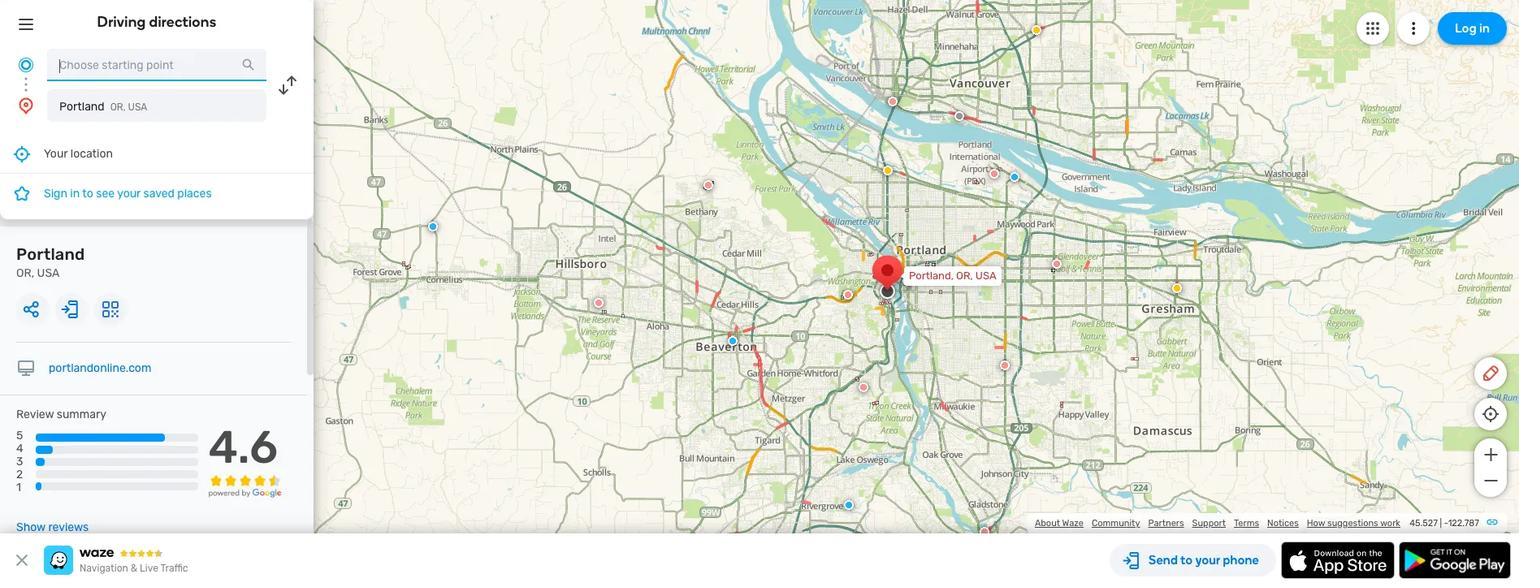 Task type: locate. For each thing, give the bounding box(es) containing it.
-
[[1445, 518, 1449, 529]]

0 vertical spatial portland or, usa
[[59, 100, 147, 114]]

portland right location image
[[59, 100, 105, 114]]

1
[[16, 481, 21, 495]]

1 vertical spatial police image
[[428, 222, 438, 232]]

0 horizontal spatial police image
[[428, 222, 438, 232]]

police image
[[844, 501, 854, 510]]

1 horizontal spatial hazard image
[[1173, 284, 1182, 293]]

terms link
[[1234, 518, 1260, 529]]

review
[[16, 408, 54, 422]]

star image
[[12, 184, 32, 203]]

police image
[[1010, 172, 1020, 182], [428, 222, 438, 232], [728, 336, 738, 346]]

community link
[[1092, 518, 1140, 529]]

zoom out image
[[1481, 471, 1501, 491]]

0 vertical spatial portland
[[59, 100, 105, 114]]

support
[[1193, 518, 1226, 529]]

or, down choose starting point text field
[[110, 102, 126, 113]]

road closed image
[[888, 97, 898, 106], [990, 169, 1000, 179], [843, 290, 853, 300], [594, 298, 604, 308], [859, 383, 869, 392]]

0 horizontal spatial or,
[[16, 267, 34, 280]]

portland or, usa
[[59, 100, 147, 114], [16, 245, 85, 280]]

directions
[[149, 13, 217, 31]]

1 horizontal spatial usa
[[128, 102, 147, 113]]

location image
[[16, 96, 36, 115]]

or, right portland,
[[957, 270, 973, 282]]

how suggestions work link
[[1307, 518, 1401, 529]]

45.527
[[1410, 518, 1438, 529]]

notices link
[[1268, 518, 1299, 529]]

|
[[1440, 518, 1442, 529]]

driving directions
[[97, 13, 217, 31]]

about waze community partners support terms notices how suggestions work
[[1035, 518, 1401, 529]]

1 vertical spatial portland or, usa
[[16, 245, 85, 280]]

show reviews
[[16, 521, 89, 535]]

portland or, usa down choose starting point text field
[[59, 100, 147, 114]]

0 vertical spatial hazard image
[[883, 166, 893, 176]]

portland or, usa down star icon
[[16, 245, 85, 280]]

or,
[[110, 102, 126, 113], [16, 267, 34, 280], [957, 270, 973, 282]]

portland, or, usa
[[909, 270, 997, 282]]

4
[[16, 442, 23, 456]]

list box
[[0, 135, 314, 219]]

current location image
[[16, 55, 36, 75]]

usa
[[128, 102, 147, 113], [37, 267, 60, 280], [976, 270, 997, 282]]

&
[[131, 563, 137, 575]]

1 horizontal spatial police image
[[728, 336, 738, 346]]

portland
[[59, 100, 105, 114], [16, 245, 85, 264]]

review summary
[[16, 408, 106, 422]]

computer image
[[16, 359, 36, 379]]

road closed image
[[704, 180, 713, 190], [1052, 259, 1062, 269], [1000, 361, 1010, 371], [980, 527, 990, 537]]

how
[[1307, 518, 1326, 529]]

community
[[1092, 518, 1140, 529]]

or, down star icon
[[16, 267, 34, 280]]

portland down star icon
[[16, 245, 85, 264]]

partners link
[[1149, 518, 1184, 529]]

hazard image
[[883, 166, 893, 176], [1173, 284, 1182, 293]]

3
[[16, 455, 23, 469]]

0 vertical spatial police image
[[1010, 172, 1020, 182]]



Task type: describe. For each thing, give the bounding box(es) containing it.
about
[[1035, 518, 1061, 529]]

link image
[[1486, 516, 1499, 529]]

Choose starting point text field
[[47, 49, 267, 81]]

navigation
[[80, 563, 128, 575]]

hazard image
[[1032, 25, 1042, 35]]

2 vertical spatial police image
[[728, 336, 738, 346]]

122.787
[[1449, 518, 1480, 529]]

navigation & live traffic
[[80, 563, 188, 575]]

5
[[16, 429, 23, 443]]

portlandonline.com link
[[49, 362, 151, 375]]

1 vertical spatial portland
[[16, 245, 85, 264]]

1 horizontal spatial or,
[[110, 102, 126, 113]]

support link
[[1193, 518, 1226, 529]]

2 horizontal spatial police image
[[1010, 172, 1020, 182]]

work
[[1381, 518, 1401, 529]]

summary
[[57, 408, 106, 422]]

zoom in image
[[1481, 445, 1501, 465]]

driving
[[97, 13, 146, 31]]

waze
[[1063, 518, 1084, 529]]

terms
[[1234, 518, 1260, 529]]

1 vertical spatial hazard image
[[1173, 284, 1182, 293]]

portland,
[[909, 270, 954, 282]]

accident image
[[955, 111, 965, 121]]

4.6
[[209, 421, 278, 475]]

0 horizontal spatial hazard image
[[883, 166, 893, 176]]

live
[[140, 563, 158, 575]]

notices
[[1268, 518, 1299, 529]]

2
[[16, 468, 23, 482]]

45.527 | -122.787
[[1410, 518, 1480, 529]]

recenter image
[[12, 144, 32, 164]]

pencil image
[[1481, 364, 1501, 384]]

partners
[[1149, 518, 1184, 529]]

suggestions
[[1328, 518, 1379, 529]]

about waze link
[[1035, 518, 1084, 529]]

5 4 3 2 1
[[16, 429, 23, 495]]

2 horizontal spatial usa
[[976, 270, 997, 282]]

x image
[[12, 551, 32, 570]]

reviews
[[48, 521, 89, 535]]

0 horizontal spatial usa
[[37, 267, 60, 280]]

traffic
[[160, 563, 188, 575]]

show
[[16, 521, 45, 535]]

portlandonline.com
[[49, 362, 151, 375]]

2 horizontal spatial or,
[[957, 270, 973, 282]]



Task type: vqa. For each thing, say whether or not it's contained in the screenshot.
the Destination Button
no



